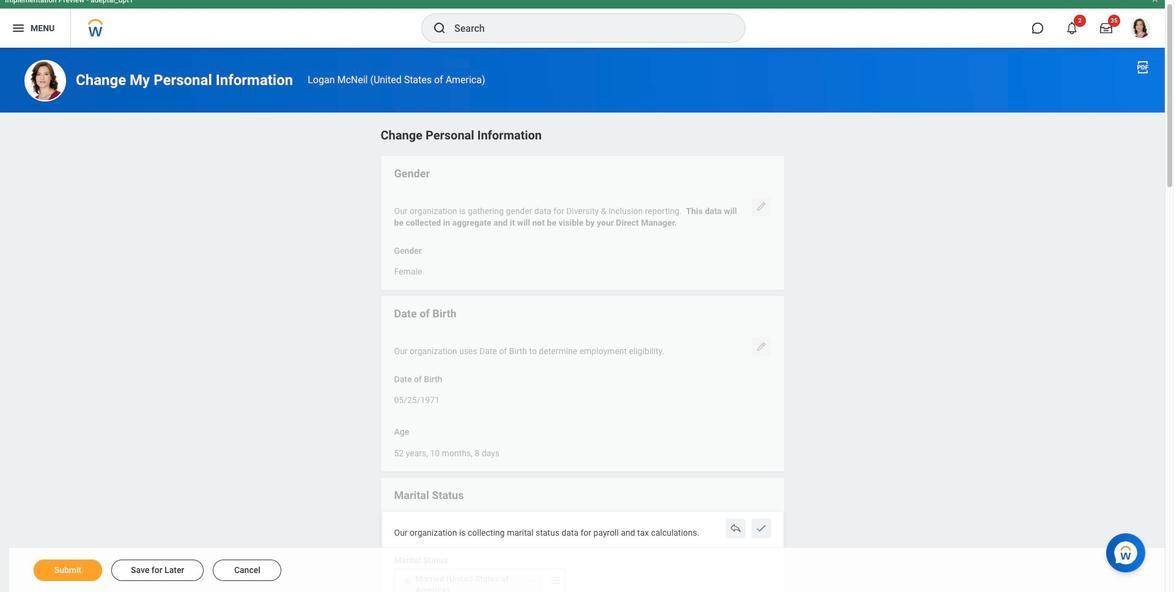 Task type: locate. For each thing, give the bounding box(es) containing it.
related actions image
[[528, 577, 537, 585]]

undo l image
[[730, 522, 742, 534]]

close environment banner image
[[1152, 0, 1159, 3]]

Search Workday  search field
[[455, 15, 720, 42]]

search image
[[433, 21, 447, 35]]

prompts image
[[548, 573, 563, 588]]

married (united states of america), press delete to clear value. option
[[399, 574, 543, 592]]

None text field
[[394, 260, 422, 281], [394, 388, 440, 409], [394, 441, 500, 462], [394, 260, 422, 281], [394, 388, 440, 409], [394, 441, 500, 462]]

married (united states of america) element
[[416, 574, 522, 592]]

action bar region
[[9, 548, 1165, 592]]

notifications large image
[[1066, 22, 1079, 34]]

region
[[381, 125, 785, 592]]

main content
[[0, 48, 1165, 592]]

justify image
[[11, 21, 26, 35]]

banner
[[0, 0, 1165, 48]]



Task type: vqa. For each thing, say whether or not it's contained in the screenshot.
"related actions" icon
yes



Task type: describe. For each thing, give the bounding box(es) containing it.
logan mcneil (united states of america) element
[[308, 74, 485, 86]]

check image
[[755, 522, 767, 534]]

view printable version (pdf) image
[[1136, 60, 1151, 75]]

employee's photo (logan mcneil) image
[[24, 60, 66, 102]]

edit image
[[755, 201, 767, 213]]

profile logan mcneil image
[[1131, 18, 1151, 40]]

x small image
[[401, 575, 413, 587]]

edit image
[[755, 341, 767, 353]]

inbox large image
[[1101, 22, 1113, 34]]



